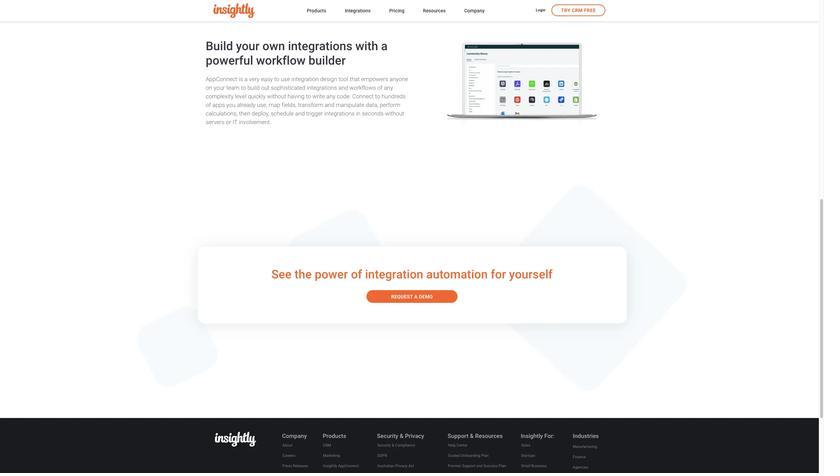 Task type: vqa. For each thing, say whether or not it's contained in the screenshot.
KNOW at the left
no



Task type: describe. For each thing, give the bounding box(es) containing it.
integration inside appconnect is a very easy to use integration design tool that empowers anyone on your team to build out sophisticated integrations and workflows of any complexity level quickly without having to write any code. connect to hundreds of apps you already use, map fields, transform and manipulate data, perform calculations, then deploy, schedule and trigger integrations in seconds without servers or it involvement.
[[291, 76, 319, 82]]

very
[[249, 76, 260, 82]]

manipulate
[[336, 101, 365, 108]]

integrations link
[[345, 6, 371, 16]]

for
[[491, 268, 506, 282]]

security for security & compliance
[[377, 443, 391, 448]]

onboarding
[[461, 454, 480, 458]]

that
[[350, 76, 360, 82]]

0 vertical spatial insightly logo link
[[214, 3, 296, 18]]

careers link
[[282, 452, 296, 460]]

apps
[[212, 101, 225, 108]]

to down is
[[241, 84, 246, 91]]

1 horizontal spatial plan
[[499, 464, 506, 468]]

startups
[[521, 454, 536, 458]]

login link
[[536, 8, 546, 14]]

hundreds
[[382, 93, 406, 100]]

power
[[315, 268, 348, 282]]

transform
[[298, 101, 323, 108]]

1 vertical spatial privacy
[[395, 464, 408, 468]]

already
[[237, 101, 256, 108]]

complexity
[[206, 93, 234, 100]]

gdpr link
[[377, 452, 388, 460]]

premier support and success plan
[[448, 464, 506, 468]]

compliance
[[395, 443, 415, 448]]

empowers
[[361, 76, 388, 82]]

sales
[[521, 443, 530, 448]]

support inside premier support and success plan link
[[462, 464, 476, 468]]

2 vertical spatial integrations
[[324, 110, 355, 117]]

1 vertical spatial crm
[[323, 443, 331, 448]]

build
[[206, 39, 233, 53]]

try
[[561, 8, 571, 13]]

your inside appconnect is a very easy to use integration design tool that empowers anyone on your team to build out sophisticated integrations and workflows of any complexity level quickly without having to write any code. connect to hundreds of apps you already use, map fields, transform and manipulate data, perform calculations, then deploy, schedule and trigger integrations in seconds without servers or it involvement.
[[214, 84, 225, 91]]

guided onboarding plan link
[[448, 452, 489, 460]]

sophisticated
[[271, 84, 305, 91]]

plan inside "link"
[[481, 454, 489, 458]]

build your own integrations with a powerful workflow builder
[[206, 39, 388, 68]]

2 vertical spatial of
[[351, 268, 362, 282]]

support & resources
[[448, 433, 503, 440]]

map
[[269, 101, 280, 108]]

build
[[248, 84, 260, 91]]

deploy,
[[252, 110, 270, 117]]

schedule
[[271, 110, 294, 117]]

startups link
[[521, 452, 536, 460]]

use
[[281, 76, 290, 82]]

help center
[[448, 443, 468, 448]]

security for security & privacy
[[377, 433, 398, 440]]

security & compliance
[[377, 443, 415, 448]]

premier
[[448, 464, 461, 468]]

to left use
[[274, 76, 279, 82]]

australian
[[377, 464, 394, 468]]

finance link
[[573, 454, 587, 461]]

try crm free
[[561, 8, 596, 13]]

& for resources
[[470, 433, 474, 440]]

agencies
[[573, 465, 588, 470]]

demo
[[419, 294, 433, 299]]

automation
[[426, 268, 488, 282]]

marketing
[[323, 454, 340, 458]]

appconnect inside appconnect is a very easy to use integration design tool that empowers anyone on your team to build out sophisticated integrations and workflows of any complexity level quickly without having to write any code. connect to hundreds of apps you already use, map fields, transform and manipulate data, perform calculations, then deploy, schedule and trigger integrations in seconds without servers or it involvement.
[[206, 76, 237, 82]]

use,
[[257, 101, 267, 108]]

security & privacy
[[377, 433, 424, 440]]

company link
[[464, 6, 485, 16]]

to up data,
[[375, 93, 380, 100]]

0 vertical spatial products
[[307, 8, 326, 13]]

a inside build your own integrations with a powerful workflow builder
[[381, 39, 388, 53]]

insightly logo image for bottommost insightly logo link
[[215, 432, 256, 447]]

1 vertical spatial products
[[323, 433, 346, 440]]

1 horizontal spatial without
[[385, 110, 404, 117]]

0 vertical spatial any
[[384, 84, 393, 91]]

you
[[226, 101, 236, 108]]

it
[[233, 119, 237, 125]]

industries link
[[573, 432, 599, 440]]

1 horizontal spatial resources
[[475, 433, 503, 440]]

help
[[448, 443, 456, 448]]

out
[[261, 84, 270, 91]]

about
[[283, 443, 293, 448]]

0 horizontal spatial any
[[327, 93, 336, 100]]

for:
[[545, 433, 555, 440]]

business
[[532, 464, 547, 468]]

releases
[[293, 464, 308, 468]]

login
[[536, 8, 546, 12]]

trigger
[[306, 110, 323, 117]]

code.
[[337, 93, 351, 100]]

to up transform
[[306, 93, 311, 100]]

design
[[320, 76, 337, 82]]

and down tool
[[339, 84, 348, 91]]

connect
[[352, 93, 374, 100]]

level
[[235, 93, 247, 100]]

1 vertical spatial integrations
[[307, 84, 337, 91]]

involvement.
[[239, 119, 271, 125]]



Task type: locate. For each thing, give the bounding box(es) containing it.
1 vertical spatial without
[[385, 110, 404, 117]]

integrations up write
[[307, 84, 337, 91]]

without down perform
[[385, 110, 404, 117]]

plan
[[481, 454, 489, 458], [499, 464, 506, 468]]

sales link
[[521, 442, 531, 450]]

see the power of integration automation for yourself
[[272, 268, 553, 282]]

data,
[[366, 101, 378, 108]]

and left success
[[477, 464, 483, 468]]

servers
[[206, 119, 225, 125]]

calculations,
[[206, 110, 238, 117]]

your up the powerful
[[236, 39, 260, 53]]

any
[[384, 84, 393, 91], [327, 93, 336, 100]]

easy
[[261, 76, 273, 82]]

0 vertical spatial resources
[[423, 8, 446, 13]]

security up security & compliance
[[377, 433, 398, 440]]

0 vertical spatial of
[[377, 84, 383, 91]]

security & compliance link
[[377, 442, 416, 450]]

pricing
[[389, 8, 405, 13]]

& for compliance
[[392, 443, 394, 448]]

crm inside 'button'
[[572, 8, 583, 13]]

1 horizontal spatial a
[[381, 39, 388, 53]]

and down transform
[[295, 110, 305, 117]]

1 vertical spatial plan
[[499, 464, 506, 468]]

and down write
[[325, 101, 335, 108]]

appconnect
[[206, 76, 237, 82], [338, 464, 359, 468]]

or
[[226, 119, 231, 125]]

security
[[377, 433, 398, 440], [377, 443, 391, 448]]

1 vertical spatial insightly logo image
[[215, 432, 256, 447]]

pricing link
[[389, 6, 405, 16]]

1 horizontal spatial any
[[384, 84, 393, 91]]

a
[[381, 39, 388, 53], [244, 76, 248, 82], [414, 294, 418, 299]]

1 horizontal spatial appconnect
[[338, 464, 359, 468]]

integration up 'sophisticated'
[[291, 76, 319, 82]]

write
[[313, 93, 325, 100]]

request
[[391, 294, 413, 299]]

integration
[[291, 76, 319, 82], [365, 268, 423, 282]]

builder
[[309, 54, 346, 68]]

privacy up compliance
[[405, 433, 424, 440]]

0 horizontal spatial appconnect
[[206, 76, 237, 82]]

2 horizontal spatial of
[[377, 84, 383, 91]]

a inside button
[[414, 294, 418, 299]]

try crm free link
[[552, 4, 606, 16]]

& left compliance
[[392, 443, 394, 448]]

of left apps
[[206, 101, 211, 108]]

0 vertical spatial insightly logo image
[[214, 3, 255, 18]]

guided onboarding plan
[[448, 454, 489, 458]]

resources
[[423, 8, 446, 13], [475, 433, 503, 440]]

premier support and success plan link
[[448, 463, 507, 470]]

integration up request
[[365, 268, 423, 282]]

0 vertical spatial without
[[267, 93, 286, 100]]

insightly up sales
[[521, 433, 543, 440]]

& up onboarding
[[470, 433, 474, 440]]

free
[[584, 8, 596, 13]]

seconds
[[362, 110, 384, 117]]

finance
[[573, 455, 586, 460]]

success
[[484, 464, 498, 468]]

0 horizontal spatial plan
[[481, 454, 489, 458]]

0 vertical spatial integrations
[[288, 39, 353, 53]]

0 horizontal spatial integration
[[291, 76, 319, 82]]

see
[[272, 268, 292, 282]]

1 horizontal spatial &
[[400, 433, 404, 440]]

1 vertical spatial company
[[282, 433, 307, 440]]

anyone
[[390, 76, 408, 82]]

1 horizontal spatial crm
[[572, 8, 583, 13]]

then
[[239, 110, 250, 117]]

a left "demo"
[[414, 294, 418, 299]]

tool
[[339, 76, 348, 82]]

australian privacy act
[[377, 464, 414, 468]]

yourself
[[509, 268, 553, 282]]

crm right try
[[572, 8, 583, 13]]

0 vertical spatial plan
[[481, 454, 489, 458]]

fields,
[[282, 101, 297, 108]]

& for privacy
[[400, 433, 404, 440]]

1 vertical spatial a
[[244, 76, 248, 82]]

with
[[356, 39, 378, 53]]

1 vertical spatial of
[[206, 101, 211, 108]]

1 horizontal spatial integration
[[365, 268, 423, 282]]

support up help center
[[448, 433, 469, 440]]

0 horizontal spatial &
[[392, 443, 394, 448]]

support down guided onboarding plan "link"
[[462, 464, 476, 468]]

1 horizontal spatial your
[[236, 39, 260, 53]]

without
[[267, 93, 286, 100], [385, 110, 404, 117]]

manufacturing link
[[573, 443, 598, 451]]

0 vertical spatial company
[[464, 8, 485, 13]]

integrations down manipulate
[[324, 110, 355, 117]]

1 horizontal spatial company
[[464, 8, 485, 13]]

act
[[409, 464, 414, 468]]

plan right success
[[499, 464, 506, 468]]

& up compliance
[[400, 433, 404, 440]]

small business
[[521, 464, 547, 468]]

industries
[[573, 433, 599, 440]]

try crm free button
[[552, 4, 606, 16]]

0 vertical spatial support
[[448, 433, 469, 440]]

0 horizontal spatial company
[[282, 433, 307, 440]]

crm up marketing
[[323, 443, 331, 448]]

insightly for insightly appconnect
[[323, 464, 337, 468]]

0 vertical spatial insightly
[[521, 433, 543, 440]]

appconnect down marketing link in the left of the page
[[338, 464, 359, 468]]

marketing link
[[323, 452, 340, 460]]

having
[[288, 93, 305, 100]]

insightly appconnect
[[323, 464, 359, 468]]

1 vertical spatial resources
[[475, 433, 503, 440]]

0 vertical spatial appconnect
[[206, 76, 237, 82]]

insightly logo image
[[214, 3, 255, 18], [215, 432, 256, 447]]

insightly logo image for topmost insightly logo link
[[214, 3, 255, 18]]

to
[[274, 76, 279, 82], [241, 84, 246, 91], [306, 93, 311, 100], [375, 93, 380, 100]]

1 vertical spatial your
[[214, 84, 225, 91]]

a right is
[[244, 76, 248, 82]]

your inside build your own integrations with a powerful workflow builder
[[236, 39, 260, 53]]

request a demo link
[[367, 290, 458, 303]]

any up hundreds
[[384, 84, 393, 91]]

privacy left act
[[395, 464, 408, 468]]

without up map
[[267, 93, 286, 100]]

a inside appconnect is a very easy to use integration design tool that empowers anyone on your team to build out sophisticated integrations and workflows of any complexity level quickly without having to write any code. connect to hundreds of apps you already use, map fields, transform and manipulate data, perform calculations, then deploy, schedule and trigger integrations in seconds without servers or it involvement.
[[244, 76, 248, 82]]

about link
[[282, 442, 293, 450]]

2 vertical spatial a
[[414, 294, 418, 299]]

2 horizontal spatial &
[[470, 433, 474, 440]]

integrations
[[345, 8, 371, 13]]

integrations inside build your own integrations with a powerful workflow builder
[[288, 39, 353, 53]]

team
[[226, 84, 240, 91]]

1 horizontal spatial insightly
[[521, 433, 543, 440]]

0 horizontal spatial without
[[267, 93, 286, 100]]

1 vertical spatial insightly
[[323, 464, 337, 468]]

press
[[283, 464, 292, 468]]

1 vertical spatial support
[[462, 464, 476, 468]]

integrations up builder
[[288, 39, 353, 53]]

0 horizontal spatial insightly
[[323, 464, 337, 468]]

in
[[356, 110, 361, 117]]

your up complexity
[[214, 84, 225, 91]]

the
[[295, 268, 312, 282]]

appconnect up team
[[206, 76, 237, 82]]

a right with
[[381, 39, 388, 53]]

integrations
[[288, 39, 353, 53], [307, 84, 337, 91], [324, 110, 355, 117]]

1 vertical spatial any
[[327, 93, 336, 100]]

security up gdpr
[[377, 443, 391, 448]]

1 vertical spatial integration
[[365, 268, 423, 282]]

1 vertical spatial insightly logo link
[[215, 432, 256, 448]]

small
[[521, 464, 531, 468]]

0 horizontal spatial resources
[[423, 8, 446, 13]]

gdpr
[[377, 454, 387, 458]]

0 vertical spatial your
[[236, 39, 260, 53]]

own
[[263, 39, 285, 53]]

products link
[[307, 6, 326, 16]]

0 vertical spatial integration
[[291, 76, 319, 82]]

resources link
[[423, 6, 446, 16]]

press releases
[[283, 464, 308, 468]]

of right the power
[[351, 268, 362, 282]]

plan up success
[[481, 454, 489, 458]]

on
[[206, 84, 212, 91]]

small business link
[[521, 463, 547, 470]]

products
[[307, 8, 326, 13], [323, 433, 346, 440]]

2 horizontal spatial a
[[414, 294, 418, 299]]

0 vertical spatial a
[[381, 39, 388, 53]]

0 vertical spatial security
[[377, 433, 398, 440]]

careers
[[283, 454, 296, 458]]

1 horizontal spatial of
[[351, 268, 362, 282]]

press releases link
[[282, 463, 309, 470]]

insightly appconnect link
[[323, 463, 359, 470]]

0 horizontal spatial of
[[206, 101, 211, 108]]

insightly for:
[[521, 433, 555, 440]]

agencies link
[[573, 464, 589, 472]]

1 vertical spatial appconnect
[[338, 464, 359, 468]]

of down empowers
[[377, 84, 383, 91]]

any right write
[[327, 93, 336, 100]]

0 horizontal spatial a
[[244, 76, 248, 82]]

insightly logo link
[[214, 3, 296, 18], [215, 432, 256, 448]]

insightly down marketing link in the left of the page
[[323, 464, 337, 468]]

your
[[236, 39, 260, 53], [214, 84, 225, 91]]

is
[[239, 76, 243, 82]]

0 horizontal spatial crm
[[323, 443, 331, 448]]

australian privacy act link
[[377, 463, 415, 470]]

0 horizontal spatial your
[[214, 84, 225, 91]]

insightly for insightly for:
[[521, 433, 543, 440]]

appconnect is a very easy to use integration design tool that empowers anyone on your team to build out sophisticated integrations and workflows of any complexity level quickly without having to write any code. connect to hundreds of apps you already use, map fields, transform and manipulate data, perform calculations, then deploy, schedule and trigger integrations in seconds without servers or it involvement.
[[206, 76, 408, 125]]

1 vertical spatial security
[[377, 443, 391, 448]]

0 vertical spatial privacy
[[405, 433, 424, 440]]

support
[[448, 433, 469, 440], [462, 464, 476, 468]]

0 vertical spatial crm
[[572, 8, 583, 13]]



